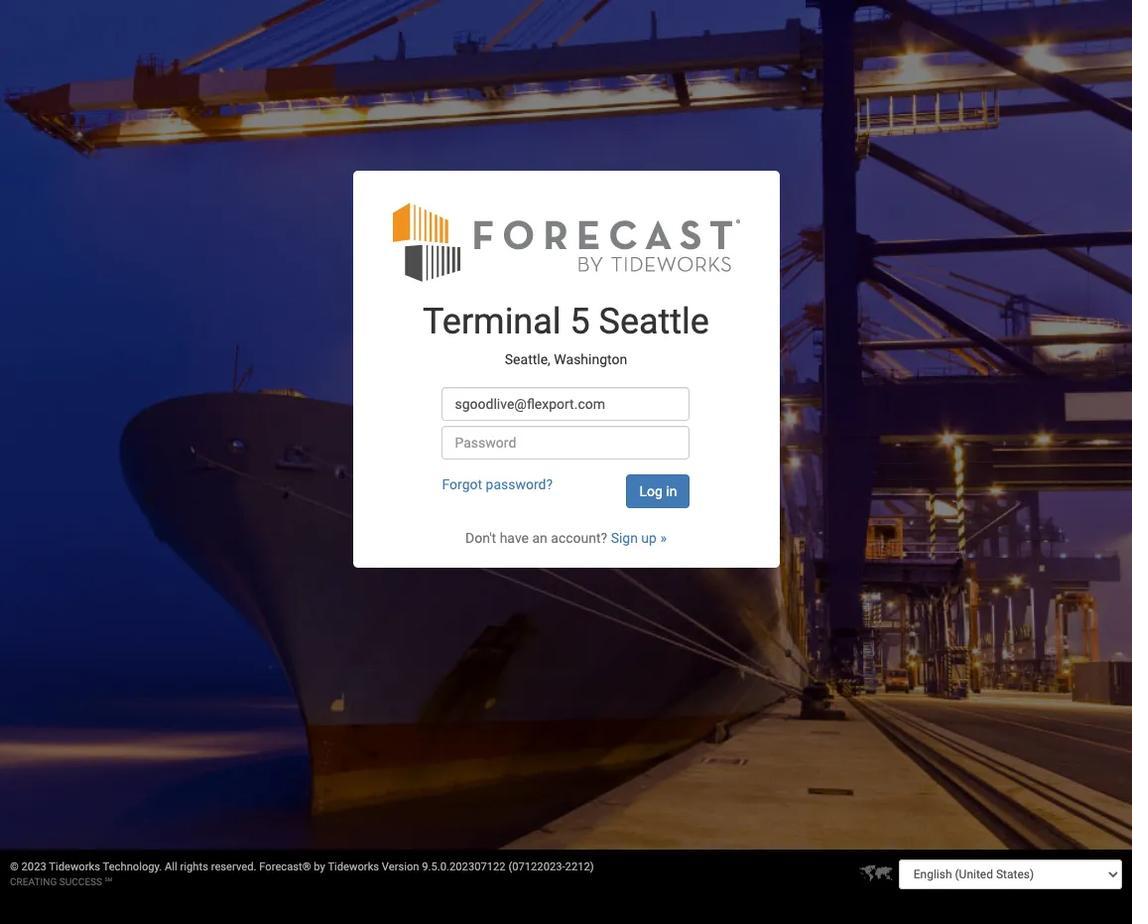 Task type: locate. For each thing, give the bounding box(es) containing it.
log in button
[[627, 475, 691, 509]]

Email or username text field
[[442, 388, 691, 421]]

technology.
[[103, 861, 162, 874]]

by
[[314, 861, 326, 874]]

tideworks
[[49, 861, 100, 874], [328, 861, 379, 874]]

up
[[642, 531, 657, 546]]

0 horizontal spatial tideworks
[[49, 861, 100, 874]]

(07122023-
[[509, 861, 566, 874]]

seattle
[[599, 301, 710, 343]]

5
[[570, 301, 590, 343]]

password?
[[486, 477, 553, 493]]

reserved.
[[211, 861, 257, 874]]

creating
[[10, 877, 57, 888]]

rights
[[180, 861, 208, 874]]

terminal
[[423, 301, 562, 343]]

tideworks right by
[[328, 861, 379, 874]]

forgot password? link
[[442, 477, 553, 493]]

© 2023 tideworks technology. all rights reserved. forecast® by tideworks version 9.5.0.202307122 (07122023-2212) creating success ℠
[[10, 861, 594, 888]]

tideworks up success
[[49, 861, 100, 874]]

don't
[[466, 531, 497, 546]]

version
[[382, 861, 420, 874]]

terminal 5 seattle seattle, washington
[[423, 301, 710, 367]]

1 horizontal spatial tideworks
[[328, 861, 379, 874]]

in
[[667, 484, 678, 500]]



Task type: vqa. For each thing, say whether or not it's contained in the screenshot.
To
no



Task type: describe. For each thing, give the bounding box(es) containing it.
don't have an account? sign up »
[[466, 531, 667, 546]]

seattle,
[[505, 351, 551, 367]]

2 tideworks from the left
[[328, 861, 379, 874]]

forgot password? log in
[[442, 477, 678, 500]]

an
[[533, 531, 548, 546]]

sign up » link
[[611, 531, 667, 546]]

»
[[661, 531, 667, 546]]

©
[[10, 861, 19, 874]]

forecast® by tideworks image
[[393, 201, 740, 283]]

forgot
[[442, 477, 483, 493]]

1 tideworks from the left
[[49, 861, 100, 874]]

2212)
[[566, 861, 594, 874]]

all
[[165, 861, 178, 874]]

9.5.0.202307122
[[422, 861, 506, 874]]

have
[[500, 531, 529, 546]]

log
[[640, 484, 663, 500]]

success
[[59, 877, 102, 888]]

forecast®
[[259, 861, 311, 874]]

Password password field
[[442, 426, 691, 460]]

℠
[[105, 877, 112, 888]]

account?
[[551, 531, 608, 546]]

washington
[[554, 351, 628, 367]]

2023
[[21, 861, 46, 874]]

sign
[[611, 531, 638, 546]]



